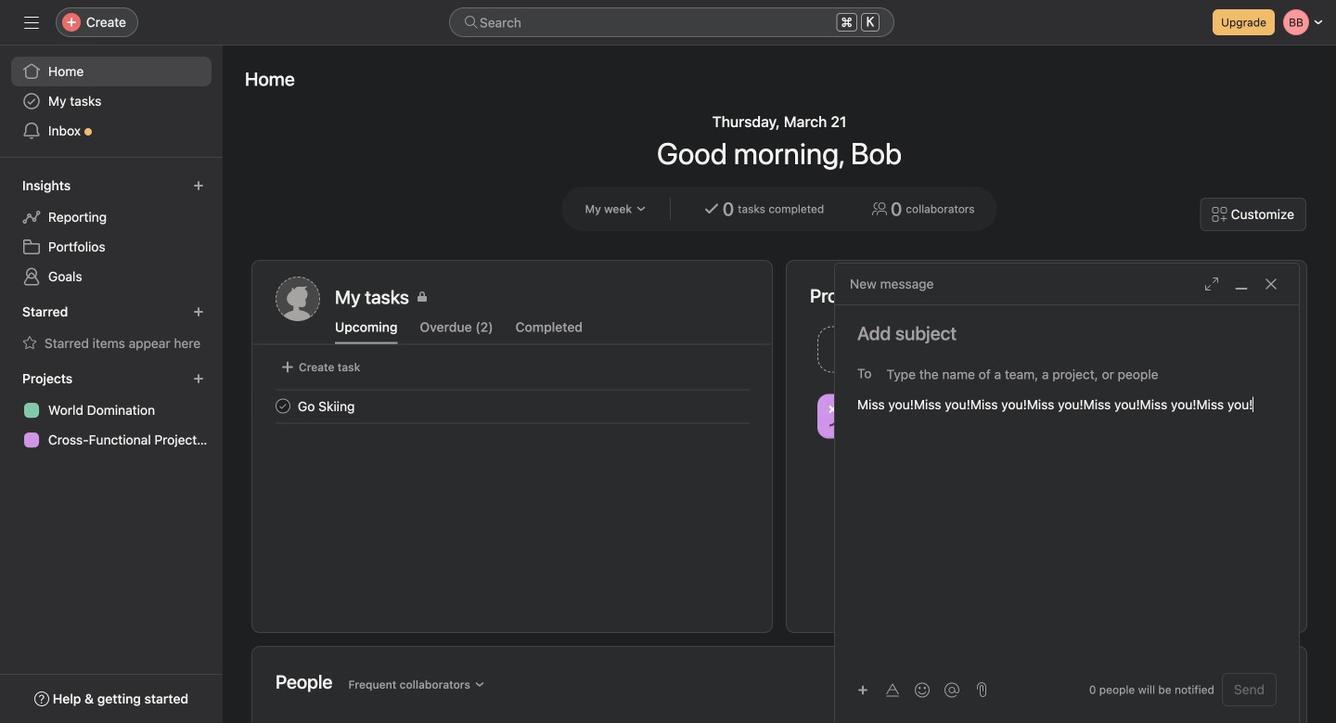 Task type: locate. For each thing, give the bounding box(es) containing it.
hide sidebar image
[[24, 15, 39, 30]]

at mention image
[[945, 683, 960, 698]]

add profile photo image
[[276, 277, 320, 321]]

insights element
[[0, 169, 223, 295]]

None field
[[449, 7, 895, 37]]

toolbar
[[850, 676, 969, 703]]

new insights image
[[193, 180, 204, 191]]

Mark complete checkbox
[[272, 395, 294, 417]]

1 vertical spatial list item
[[253, 389, 772, 423]]

starred element
[[0, 295, 223, 362]]

close image
[[1264, 277, 1279, 291]]

0 vertical spatial list item
[[810, 321, 1048, 378]]

list item
[[810, 321, 1048, 378], [253, 389, 772, 423]]

1 horizontal spatial list item
[[810, 321, 1048, 378]]

global element
[[0, 45, 223, 157]]

Search tasks, projects, and more text field
[[449, 7, 895, 37]]

mark complete image
[[272, 395, 294, 417]]

dialog
[[835, 264, 1300, 723]]



Task type: vqa. For each thing, say whether or not it's contained in the screenshot.
Expand popout to full screen image
yes



Task type: describe. For each thing, give the bounding box(es) containing it.
Type the name of a team, a project, or people text field
[[887, 363, 1267, 385]]

0 horizontal spatial list item
[[253, 389, 772, 423]]

insert an object image
[[858, 685, 869, 696]]

projects element
[[0, 362, 223, 459]]

minimize image
[[1235, 277, 1250, 291]]

line_and_symbols image
[[829, 405, 851, 427]]

Add subject text field
[[835, 320, 1300, 346]]

add items to starred image
[[193, 306, 204, 317]]

new project or portfolio image
[[193, 373, 204, 384]]

expand popout to full screen image
[[1205, 277, 1220, 291]]



